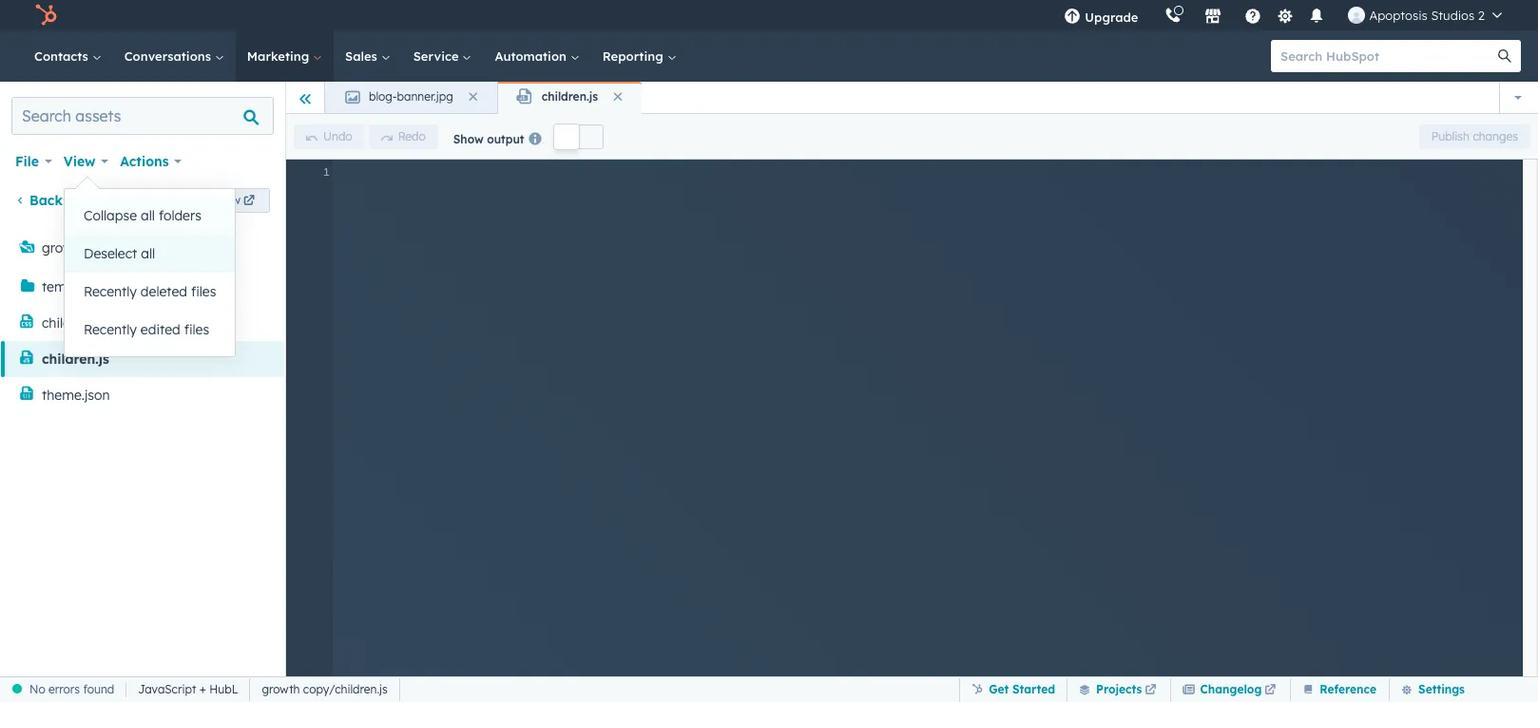 Task type: vqa. For each thing, say whether or not it's contained in the screenshot.
i for middle i button
no



Task type: locate. For each thing, give the bounding box(es) containing it.
0 horizontal spatial link opens in a new window image
[[1146, 685, 1157, 697]]

changelog link
[[1171, 679, 1291, 702]]

1 horizontal spatial children.js
[[542, 89, 598, 104]]

files inside 'button'
[[184, 321, 209, 339]]

get
[[989, 682, 1009, 697]]

deselect
[[84, 245, 137, 262]]

file
[[15, 153, 39, 170]]

all left "folders"
[[141, 207, 155, 224]]

tara schultz image
[[1349, 7, 1366, 24]]

2
[[1479, 8, 1486, 23]]

apoptosis
[[1370, 8, 1428, 23]]

sales link
[[334, 30, 402, 82]]

upgrade
[[1086, 10, 1139, 25]]

children.js down automation link
[[542, 89, 598, 104]]

show output
[[453, 132, 525, 146]]

1 vertical spatial files
[[191, 283, 216, 301]]

undo
[[323, 129, 352, 143]]

files for edited
[[184, 321, 209, 339]]

conversations link
[[113, 30, 236, 82]]

link opens in a new window image inside projects link
[[1146, 680, 1157, 702]]

0 vertical spatial recently
[[84, 283, 137, 301]]

copy/children.js
[[303, 683, 388, 697]]

2 recently from the top
[[84, 321, 137, 339]]

upgrade image
[[1065, 9, 1082, 26]]

redo button
[[369, 124, 438, 149]]

1 horizontal spatial link opens in a new window image
[[1265, 685, 1277, 697]]

recently edited files button
[[65, 311, 235, 349]]

no
[[29, 683, 45, 697]]

link opens in a new window image for projects
[[1146, 680, 1157, 702]]

calling icon button
[[1158, 3, 1190, 28]]

deselect all button
[[65, 235, 235, 273]]

recently down deselect
[[84, 283, 137, 301]]

all right deselect
[[141, 245, 155, 262]]

children.js
[[542, 89, 598, 104], [42, 351, 109, 368]]

1 vertical spatial growth
[[262, 683, 300, 697]]

menu item
[[1152, 0, 1156, 30]]

link opens in a new window image inside changelog link
[[1265, 680, 1277, 702]]

recently deleted files
[[84, 283, 216, 301]]

0 horizontal spatial link opens in a new window image
[[1146, 680, 1157, 702]]

marketing link
[[236, 30, 334, 82]]

copy
[[90, 240, 120, 257]]

growth for growth copy
[[42, 240, 86, 257]]

hubspot image
[[34, 4, 57, 27]]

0 vertical spatial files
[[105, 192, 132, 209]]

link opens in a new window image right the projects at the bottom right of the page
[[1146, 685, 1157, 697]]

projects
[[1097, 682, 1143, 697]]

all for deselect all
[[141, 245, 155, 262]]

link opens in a new window image inside projects link
[[1146, 685, 1157, 697]]

growth right "hubl"
[[262, 683, 300, 697]]

deleted
[[141, 283, 187, 301]]

menu
[[1051, 0, 1516, 30]]

1 horizontal spatial link opens in a new window image
[[1265, 680, 1277, 702]]

files for deleted
[[191, 283, 216, 301]]

link opens in a new window image for changelog
[[1265, 685, 1277, 697]]

1 vertical spatial recently
[[84, 321, 137, 339]]

Search assets search field
[[11, 97, 274, 135]]

1 vertical spatial children.js
[[42, 351, 109, 368]]

files
[[105, 192, 132, 209], [191, 283, 216, 301], [184, 321, 209, 339]]

get started
[[989, 682, 1056, 697]]

deselect all
[[84, 245, 155, 262]]

0 horizontal spatial growth
[[42, 240, 86, 257]]

reporting
[[603, 49, 667, 64]]

1
[[323, 165, 330, 179]]

recently
[[84, 283, 137, 301], [84, 321, 137, 339]]

changelog
[[1201, 682, 1262, 697]]

navigation
[[325, 82, 642, 114]]

banner.jpg
[[397, 89, 453, 104]]

changes
[[1474, 129, 1519, 143]]

theme.json
[[42, 387, 110, 404]]

reference button
[[1291, 678, 1378, 703]]

0 horizontal spatial children.js
[[42, 351, 109, 368]]

growth
[[42, 240, 86, 257], [262, 683, 300, 697]]

recently edited files
[[84, 321, 209, 339]]

link opens in a new window image inside changelog link
[[1265, 685, 1277, 697]]

1 link opens in a new window image from the left
[[1146, 680, 1157, 702]]

marketing
[[247, 49, 313, 64]]

no errors found
[[29, 683, 114, 697]]

errors
[[49, 683, 80, 697]]

all
[[84, 192, 101, 209], [141, 207, 155, 224], [141, 245, 155, 262]]

0 vertical spatial growth
[[42, 240, 86, 257]]

1 recently from the top
[[84, 283, 137, 301]]

growth up templates
[[42, 240, 86, 257]]

2 vertical spatial files
[[184, 321, 209, 339]]

recently left edited
[[84, 321, 137, 339]]

conversations
[[124, 49, 215, 64]]

recently inside 'button'
[[84, 321, 137, 339]]

1 link opens in a new window image from the left
[[1146, 685, 1157, 697]]

reference
[[1320, 683, 1377, 697]]

link opens in a new window image right changelog
[[1265, 680, 1277, 702]]

blog-
[[369, 89, 397, 104]]

automation
[[495, 49, 570, 64]]

2 link opens in a new window image from the left
[[1265, 685, 1277, 697]]

link opens in a new window image
[[1146, 685, 1157, 697], [1265, 685, 1277, 697]]

growth for growth copy/children.js
[[262, 683, 300, 697]]

settings link
[[1274, 5, 1298, 25]]

link opens in a new window image right the projects at the bottom right of the page
[[1146, 680, 1157, 702]]

link opens in a new window image right changelog
[[1265, 685, 1277, 697]]

contacts link
[[23, 30, 113, 82]]

+
[[200, 683, 206, 697]]

javascript + hubl
[[138, 683, 238, 697]]

children.js up the theme.json
[[42, 351, 109, 368]]

marketplaces button
[[1194, 0, 1234, 30]]

0 vertical spatial children.js
[[542, 89, 598, 104]]

all right to at the top left of the page
[[84, 192, 101, 209]]

settings
[[1419, 683, 1466, 697]]

edited
[[141, 321, 180, 339]]

link opens in a new window image
[[1146, 680, 1157, 702], [1265, 680, 1277, 702]]

recently inside button
[[84, 283, 137, 301]]

1 horizontal spatial growth
[[262, 683, 300, 697]]

actions button
[[120, 148, 182, 175]]

files inside button
[[191, 283, 216, 301]]

hubl
[[209, 683, 238, 697]]

2 link opens in a new window image from the left
[[1265, 680, 1277, 702]]

recently for recently edited files
[[84, 321, 137, 339]]



Task type: describe. For each thing, give the bounding box(es) containing it.
children.js link
[[497, 82, 642, 114]]

automation link
[[484, 30, 591, 82]]

sales
[[345, 49, 381, 64]]

collapse all folders
[[84, 207, 202, 224]]

preview link
[[187, 188, 270, 213]]

service
[[413, 49, 463, 64]]

file button
[[15, 148, 52, 175]]

publish changes
[[1432, 129, 1519, 143]]

blog-banner.jpg link
[[325, 82, 497, 114]]

growth copy/children.js
[[262, 683, 388, 697]]

notifications button
[[1302, 0, 1334, 30]]

recently deleted files button
[[65, 273, 235, 311]]

growth copy
[[42, 240, 120, 257]]

service link
[[402, 30, 484, 82]]

recently for recently deleted files
[[84, 283, 137, 301]]

link opens in a new window image for changelog
[[1265, 680, 1277, 702]]

view button
[[63, 148, 109, 175]]

publish changes button
[[1420, 124, 1531, 149]]

preview
[[199, 193, 241, 207]]

publish
[[1432, 129, 1470, 143]]

collapse
[[84, 207, 137, 224]]

undo button
[[294, 124, 365, 149]]

apoptosis studios 2
[[1370, 8, 1486, 23]]

output
[[487, 132, 525, 146]]

show
[[453, 132, 484, 146]]

search button
[[1489, 40, 1522, 72]]

marketplaces image
[[1205, 9, 1223, 26]]

settings image
[[1277, 8, 1294, 25]]

help button
[[1238, 0, 1270, 30]]

redo
[[398, 129, 426, 143]]

children.css
[[42, 315, 114, 332]]

actions
[[120, 153, 169, 170]]

view
[[63, 153, 96, 170]]

help image
[[1245, 9, 1263, 26]]

back to all files
[[29, 192, 132, 209]]

back
[[29, 192, 63, 209]]

hubspot link
[[23, 4, 71, 27]]

templates
[[42, 279, 104, 296]]

javascript
[[138, 683, 196, 697]]

children.js inside children.js link
[[542, 89, 598, 104]]

collapse all folders button
[[65, 197, 235, 235]]

apoptosis studios 2 button
[[1338, 0, 1514, 30]]

started
[[1013, 682, 1056, 697]]

projects link
[[1067, 679, 1171, 702]]

folders
[[159, 207, 202, 224]]

menu containing apoptosis studios 2
[[1051, 0, 1516, 30]]

get started link
[[960, 679, 1067, 702]]

reporting link
[[591, 30, 688, 82]]

back to all files button
[[15, 192, 132, 209]]

notifications image
[[1309, 9, 1326, 26]]

link opens in a new window image for projects
[[1146, 685, 1157, 697]]

blog-banner.jpg
[[369, 89, 453, 104]]

to
[[67, 192, 80, 209]]

found
[[83, 683, 114, 697]]

Search HubSpot search field
[[1272, 40, 1505, 72]]

contacts
[[34, 49, 92, 64]]

search image
[[1499, 49, 1512, 63]]

navigation containing blog-banner.jpg
[[325, 82, 642, 114]]

all for collapse all folders
[[141, 207, 155, 224]]

studios
[[1432, 8, 1475, 23]]

settings button
[[1390, 678, 1467, 703]]

calling icon image
[[1165, 8, 1183, 25]]



